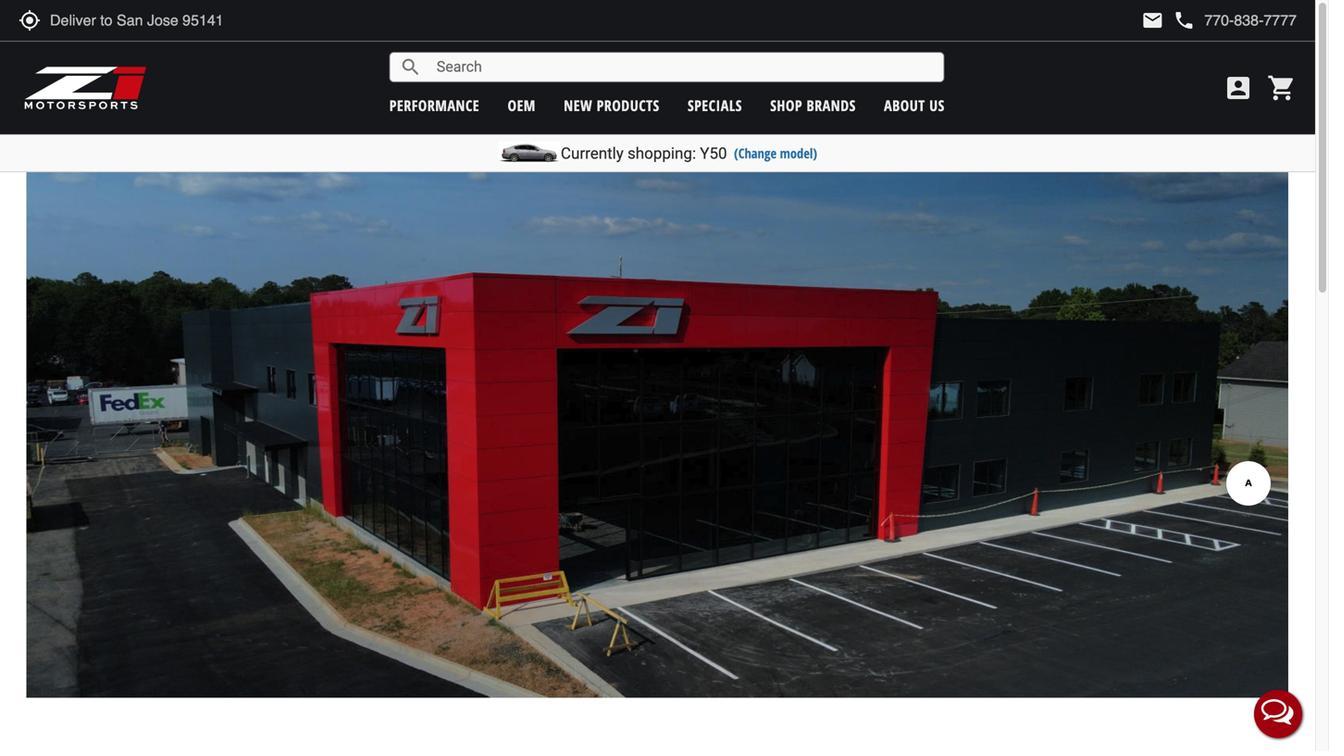 Task type: vqa. For each thing, say whether or not it's contained in the screenshot.
specials
yes



Task type: describe. For each thing, give the bounding box(es) containing it.
shopping_cart
[[1268, 73, 1298, 103]]

currently shopping: y50 (change model)
[[561, 144, 818, 163]]

products
[[597, 95, 660, 115]]

Search search field
[[422, 53, 944, 81]]

about
[[885, 95, 926, 115]]

specials
[[688, 95, 743, 115]]

(change model) link
[[735, 144, 818, 162]]

oem
[[508, 95, 536, 115]]

brands
[[807, 95, 856, 115]]

(change
[[735, 144, 777, 162]]

phone link
[[1174, 9, 1298, 31]]

mail
[[1142, 9, 1165, 31]]

my_location
[[19, 9, 41, 31]]

about us link
[[885, 95, 945, 115]]

shopping:
[[628, 144, 697, 163]]

shop brands
[[771, 95, 856, 115]]



Task type: locate. For each thing, give the bounding box(es) containing it.
mail link
[[1142, 9, 1165, 31]]

account_box
[[1224, 73, 1254, 103]]

new
[[564, 95, 593, 115]]

performance
[[390, 95, 480, 115]]

us
[[930, 95, 945, 115]]

shop
[[771, 95, 803, 115]]

about us
[[885, 95, 945, 115]]

shop brands link
[[771, 95, 856, 115]]

model)
[[780, 144, 818, 162]]

mail phone
[[1142, 9, 1196, 31]]

new products
[[564, 95, 660, 115]]

search
[[400, 56, 422, 78]]

account_box link
[[1220, 73, 1259, 103]]

y50
[[700, 144, 728, 163]]

phone
[[1174, 9, 1196, 31]]

shopping_cart link
[[1263, 73, 1298, 103]]

performance link
[[390, 95, 480, 115]]

new products link
[[564, 95, 660, 115]]

currently
[[561, 144, 624, 163]]

z1 motorsports logo image
[[23, 65, 148, 111]]

specials link
[[688, 95, 743, 115]]

oem link
[[508, 95, 536, 115]]



